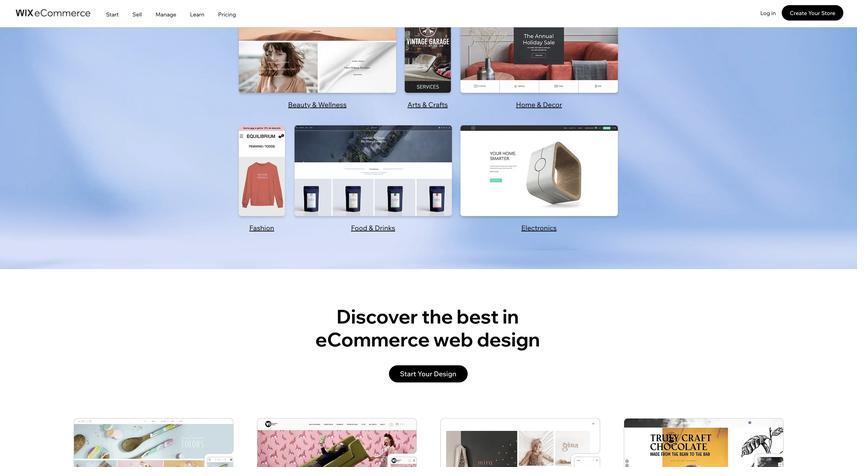 Task type: vqa. For each thing, say whether or not it's contained in the screenshot.
best
yes



Task type: describe. For each thing, give the bounding box(es) containing it.
home
[[516, 100, 536, 109]]

home & decor template image
[[461, 2, 618, 93]]

manage
[[156, 11, 176, 18]]

beauty & wellness
[[288, 100, 347, 109]]

in inside discover the best in ecommerce web design
[[503, 304, 519, 328]]

design
[[434, 370, 457, 378]]

1 list item from the left
[[72, 418, 235, 467]]

malco wallshop, sustainable wooden wall art image
[[440, 418, 601, 467]]

& for home
[[537, 100, 542, 109]]

arts & crafts template image
[[405, 2, 451, 93]]

& for food
[[369, 224, 374, 232]]

the homepage of the arhtvaini online store created with the wix ecommerce website platform image
[[73, 418, 234, 467]]

sell
[[133, 11, 142, 18]]

create
[[790, 9, 808, 16]]

your for create
[[809, 9, 821, 16]]

food & drinks template image
[[295, 125, 452, 216]]

fashion link
[[249, 224, 274, 232]]

food & drinks
[[351, 224, 395, 232]]

best
[[457, 304, 499, 328]]

fashion template image
[[239, 125, 285, 216]]

truly craft chocolate, award-winning chocolate image
[[624, 418, 785, 467]]

start your design link
[[389, 365, 468, 383]]

start your design
[[400, 370, 457, 378]]

home & decor
[[516, 100, 562, 109]]

decor
[[543, 100, 562, 109]]

store
[[822, 9, 836, 16]]

pricing link
[[211, 1, 243, 27]]

drinks
[[375, 224, 395, 232]]

0 vertical spatial in
[[772, 9, 776, 16]]

create your store
[[790, 9, 836, 16]]

learn
[[190, 11, 205, 18]]

& for arts
[[423, 100, 427, 109]]



Task type: locate. For each thing, give the bounding box(es) containing it.
weirdoh birds, unique wallcoverings and home goods image
[[257, 418, 418, 467]]

0 horizontal spatial in
[[503, 304, 519, 328]]

0 horizontal spatial start
[[106, 11, 119, 18]]

beauty & wellness template image
[[239, 2, 396, 93]]

start for start
[[106, 11, 119, 18]]

0 vertical spatial start
[[106, 11, 119, 18]]

1 horizontal spatial in
[[772, 9, 776, 16]]

3 list item from the left
[[439, 418, 602, 467]]

ecommerce
[[316, 327, 430, 351]]

&
[[312, 100, 317, 109], [423, 100, 427, 109], [537, 100, 542, 109], [369, 224, 374, 232]]

& left 'decor'
[[537, 100, 542, 109]]

1 vertical spatial in
[[503, 304, 519, 328]]

in right best
[[503, 304, 519, 328]]

create your store link
[[782, 5, 844, 21]]

electronics link
[[522, 224, 557, 232]]

food & drinks link
[[351, 224, 395, 232]]

food
[[351, 224, 368, 232]]

beauty
[[288, 100, 311, 109]]

in right the log
[[772, 9, 776, 16]]

arts
[[408, 100, 421, 109]]

1 horizontal spatial start
[[400, 370, 416, 378]]

0 vertical spatial your
[[809, 9, 821, 16]]

your left design
[[418, 370, 433, 378]]

log
[[761, 9, 771, 16]]

& right the arts at the left top of page
[[423, 100, 427, 109]]

crafts
[[429, 100, 448, 109]]

beauty & wellness link
[[288, 100, 347, 109]]

start
[[106, 11, 119, 18], [400, 370, 416, 378]]

wellness
[[318, 100, 347, 109]]

in
[[772, 9, 776, 16], [503, 304, 519, 328]]

arts & crafts link
[[408, 100, 448, 109]]

list item
[[72, 418, 235, 467], [256, 418, 419, 467], [439, 418, 602, 467], [623, 418, 786, 467]]

your left store
[[809, 9, 821, 16]]

fashion
[[249, 224, 274, 232]]

& right food
[[369, 224, 374, 232]]

2 list item from the left
[[256, 418, 419, 467]]

the
[[422, 304, 453, 328]]

list
[[5, 408, 853, 467]]

1 horizontal spatial your
[[809, 9, 821, 16]]

your
[[809, 9, 821, 16], [418, 370, 433, 378]]

web
[[434, 327, 474, 351]]

home & decor link
[[516, 100, 562, 109]]

discover the best in ecommerce web design
[[316, 304, 540, 351]]

your for start
[[418, 370, 433, 378]]

design
[[477, 327, 540, 351]]

1 vertical spatial start
[[400, 370, 416, 378]]

pricing
[[218, 11, 236, 18]]

start for start your design
[[400, 370, 416, 378]]

& for beauty
[[312, 100, 317, 109]]

1 vertical spatial your
[[418, 370, 433, 378]]

log in link
[[755, 5, 782, 21]]

0 horizontal spatial your
[[418, 370, 433, 378]]

4 list item from the left
[[623, 418, 786, 467]]

electronics
[[522, 224, 557, 232]]

& right beauty
[[312, 100, 317, 109]]

electronics template image
[[461, 125, 618, 216]]

discover
[[337, 304, 418, 328]]

log in
[[761, 9, 776, 16]]

arts & crafts
[[408, 100, 448, 109]]



